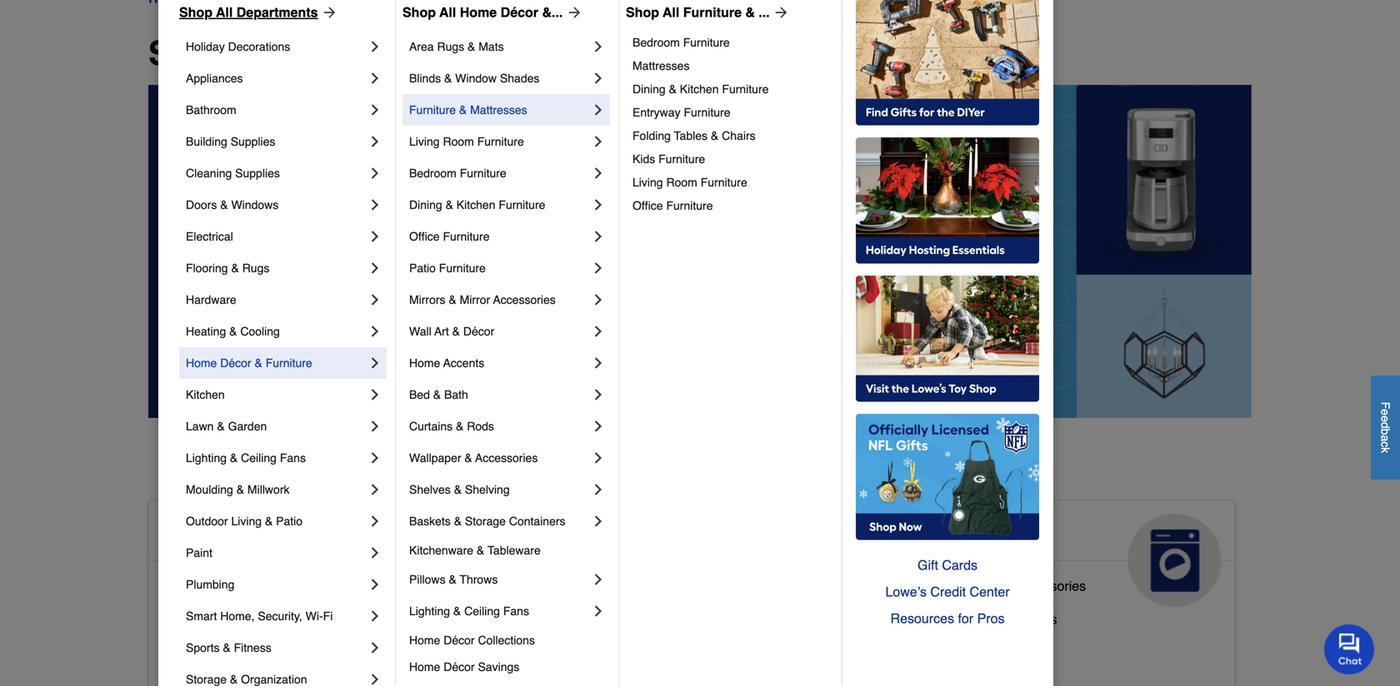 Task type: locate. For each thing, give the bounding box(es) containing it.
0 vertical spatial departments
[[236, 5, 318, 20]]

0 horizontal spatial bedroom furniture link
[[409, 158, 590, 189]]

office up patio furniture
[[409, 230, 440, 243]]

2 horizontal spatial living
[[633, 176, 663, 189]]

mats
[[479, 40, 504, 53]]

home décor collections link
[[409, 628, 607, 654]]

ceiling
[[241, 452, 277, 465], [464, 605, 500, 618]]

accessories inside mirrors & mirror accessories "link"
[[493, 293, 556, 307]]

doors & windows link
[[186, 189, 367, 221]]

1 horizontal spatial lighting
[[409, 605, 450, 618]]

& right 'lawn'
[[217, 420, 225, 433]]

kitchen link
[[186, 379, 367, 411]]

appliances link
[[186, 63, 367, 94], [892, 501, 1235, 608]]

all inside "link"
[[439, 5, 456, 20]]

0 vertical spatial bedroom furniture
[[633, 36, 730, 49]]

accessible bedroom link
[[163, 608, 284, 642]]

mattresses down blinds & window shades link
[[470, 103, 527, 117]]

1 vertical spatial ceiling
[[464, 605, 500, 618]]

chevron right image for patio furniture
[[590, 260, 607, 277]]

0 vertical spatial dining
[[633, 83, 666, 96]]

appliance parts & accessories link
[[905, 575, 1086, 608]]

dining & kitchen furniture link
[[633, 78, 830, 101], [409, 189, 590, 221]]

office furniture
[[633, 199, 713, 213], [409, 230, 490, 243]]

pet beds, houses, & furniture
[[534, 639, 714, 654]]

0 vertical spatial dining & kitchen furniture
[[633, 83, 769, 96]]

0 vertical spatial lighting
[[186, 452, 227, 465]]

1 horizontal spatial office furniture link
[[633, 194, 830, 218]]

0 horizontal spatial bedroom
[[230, 612, 284, 628]]

living down moulding & millwork
[[231, 515, 262, 528]]

dining & kitchen furniture up "entryway furniture"
[[633, 83, 769, 96]]

lighting & ceiling fans link
[[186, 443, 367, 474], [409, 596, 590, 628]]

chevron right image for hardware
[[367, 292, 383, 308]]

lighting down pillows
[[409, 605, 450, 618]]

livestock supplies link
[[534, 602, 644, 635]]

holiday decorations
[[186, 40, 290, 53]]

living room furniture down furniture & mattresses
[[409, 135, 524, 148]]

officially licensed n f l gifts. shop now. image
[[856, 414, 1039, 541]]

shelves
[[409, 483, 451, 497]]

1 vertical spatial supplies
[[235, 167, 280, 180]]

arrow right image for shop all furniture & ...
[[770, 4, 790, 21]]

supplies for livestock supplies
[[593, 605, 644, 621]]

2 horizontal spatial shop
[[626, 5, 659, 20]]

baskets & storage containers link
[[409, 506, 590, 538]]

1 vertical spatial living room furniture link
[[633, 171, 830, 194]]

accessible up smart
[[163, 579, 226, 594]]

home décor & furniture link
[[186, 348, 367, 379]]

living room furniture link down folding tables & chairs link
[[633, 171, 830, 194]]

& right tables
[[711, 129, 719, 143]]

accessories
[[493, 293, 556, 307], [475, 452, 538, 465], [1015, 579, 1086, 594]]

dining & kitchen furniture
[[633, 83, 769, 96], [409, 198, 545, 212]]

accessible bathroom
[[163, 579, 288, 594]]

dining & kitchen furniture up patio furniture link
[[409, 198, 545, 212]]

arrow right image inside shop all departments link
[[318, 4, 338, 21]]

0 horizontal spatial lighting & ceiling fans
[[186, 452, 306, 465]]

supplies for cleaning supplies
[[235, 167, 280, 180]]

1 horizontal spatial living room furniture
[[633, 176, 747, 189]]

& down pillows & throws
[[453, 605, 461, 618]]

1 horizontal spatial rugs
[[437, 40, 464, 53]]

furniture up folding tables & chairs
[[684, 106, 730, 119]]

flooring
[[186, 262, 228, 275]]

living room furniture for living room furniture link to the bottom
[[633, 176, 747, 189]]

all
[[216, 5, 233, 20], [439, 5, 456, 20], [663, 5, 679, 20], [240, 34, 282, 73]]

shop all home décor &...
[[403, 5, 563, 20]]

chevron right image for office furniture
[[590, 228, 607, 245]]

1 vertical spatial lighting & ceiling fans link
[[409, 596, 590, 628]]

2 vertical spatial bedroom
[[230, 612, 284, 628]]

fans up 'home décor collections' "link"
[[503, 605, 529, 618]]

& inside the animal & pet care
[[618, 521, 635, 547]]

lighting for bottom lighting & ceiling fans link
[[409, 605, 450, 618]]

furniture down the blinds
[[409, 103, 456, 117]]

animal & pet care image
[[757, 514, 850, 608]]

accessible down smart
[[163, 645, 226, 661]]

3 arrow right image from the left
[[770, 4, 790, 21]]

0 vertical spatial kitchen
[[680, 83, 719, 96]]

0 horizontal spatial living room furniture link
[[409, 126, 590, 158]]

lighting & ceiling fans for topmost lighting & ceiling fans link
[[186, 452, 306, 465]]

chevron right image for cleaning supplies link
[[367, 165, 383, 182]]

accessories down 'curtains & rods' link
[[475, 452, 538, 465]]

0 horizontal spatial fans
[[280, 452, 306, 465]]

0 vertical spatial bedroom furniture link
[[633, 31, 830, 54]]

beverage & wine chillers
[[905, 612, 1057, 628]]

furniture inside pet beds, houses, & furniture link
[[661, 639, 714, 654]]

living room furniture for the topmost living room furniture link
[[409, 135, 524, 148]]

living down the kids
[[633, 176, 663, 189]]

room down furniture & mattresses
[[443, 135, 474, 148]]

home up "home décor savings"
[[409, 634, 440, 648]]

office furniture link up patio furniture
[[409, 221, 590, 253]]

1 vertical spatial bedroom
[[409, 167, 457, 180]]

dining & kitchen furniture for bottom dining & kitchen furniture link
[[409, 198, 545, 212]]

1 horizontal spatial pet
[[641, 521, 678, 547]]

& right shelves at left
[[454, 483, 462, 497]]

1 vertical spatial bedroom furniture
[[409, 167, 506, 180]]

0 horizontal spatial rugs
[[242, 262, 270, 275]]

1 vertical spatial office furniture link
[[409, 221, 590, 253]]

ceiling up millwork
[[241, 452, 277, 465]]

2 vertical spatial supplies
[[593, 605, 644, 621]]

supplies up windows
[[235, 167, 280, 180]]

& down millwork
[[265, 515, 273, 528]]

home inside "link"
[[409, 634, 440, 648]]

kitchenware & tableware link
[[409, 538, 607, 564]]

1 accessible from the top
[[163, 521, 284, 547]]

dining up entryway
[[633, 83, 666, 96]]

1 vertical spatial office
[[409, 230, 440, 243]]

home down wall
[[409, 357, 440, 370]]

pillows & throws
[[409, 573, 498, 587]]

1 vertical spatial appliances
[[905, 521, 1030, 547]]

accessible entry & home
[[163, 645, 313, 661]]

0 vertical spatial living
[[409, 135, 440, 148]]

arrow right image inside shop all home décor &... "link"
[[563, 4, 583, 21]]

2 e from the top
[[1379, 416, 1392, 422]]

rugs right the area
[[437, 40, 464, 53]]

1 horizontal spatial room
[[666, 176, 697, 189]]

wall art & décor link
[[409, 316, 590, 348]]

chevron right image
[[367, 38, 383, 55], [367, 133, 383, 150], [367, 165, 383, 182], [590, 197, 607, 213], [367, 260, 383, 277], [590, 292, 607, 308], [367, 323, 383, 340], [367, 418, 383, 435], [367, 450, 383, 467], [590, 450, 607, 467], [590, 482, 607, 498], [367, 513, 383, 530], [590, 572, 607, 588], [590, 603, 607, 620], [367, 640, 383, 657], [367, 672, 383, 687]]

&...
[[542, 5, 563, 20]]

mirror
[[460, 293, 490, 307]]

2 vertical spatial kitchen
[[186, 388, 225, 402]]

décor inside "link"
[[444, 634, 475, 648]]

entryway furniture
[[633, 106, 730, 119]]

3 shop from the left
[[626, 5, 659, 20]]

1 horizontal spatial bedroom furniture
[[633, 36, 730, 49]]

1 horizontal spatial kitchen
[[457, 198, 495, 212]]

0 horizontal spatial living room furniture
[[409, 135, 524, 148]]

& left cooling
[[229, 325, 237, 338]]

arrow right image up mattresses link
[[770, 4, 790, 21]]

departments
[[236, 5, 318, 20], [292, 34, 495, 73]]

home décor savings
[[409, 661, 519, 674]]

1 vertical spatial rugs
[[242, 262, 270, 275]]

appliances up cards
[[905, 521, 1030, 547]]

dining & kitchen furniture link up patio furniture link
[[409, 189, 590, 221]]

dining up patio furniture
[[409, 198, 442, 212]]

1 arrow right image from the left
[[318, 4, 338, 21]]

kitchen
[[680, 83, 719, 96], [457, 198, 495, 212], [186, 388, 225, 402]]

chat invite button image
[[1324, 624, 1375, 675]]

mirrors & mirror accessories
[[409, 293, 556, 307]]

mattresses inside furniture & mattresses link
[[470, 103, 527, 117]]

e up b
[[1379, 416, 1392, 422]]

chevron right image for home accents
[[590, 355, 607, 372]]

bathroom up smart home, security, wi-fi
[[230, 579, 288, 594]]

a
[[1379, 435, 1392, 442]]

fans for bottom lighting & ceiling fans link
[[503, 605, 529, 618]]

bedroom furniture down shop all furniture & ...
[[633, 36, 730, 49]]

chevron right image for flooring & rugs link
[[367, 260, 383, 277]]

lighting for topmost lighting & ceiling fans link
[[186, 452, 227, 465]]

appliances link up chillers
[[892, 501, 1235, 608]]

1 vertical spatial office furniture
[[409, 230, 490, 243]]

tables
[[674, 129, 708, 143]]

& right the art
[[452, 325, 460, 338]]

e up 'd'
[[1379, 409, 1392, 416]]

living room furniture
[[409, 135, 524, 148], [633, 176, 747, 189]]

décor down heating & cooling
[[220, 357, 251, 370]]

paint
[[186, 547, 212, 560]]

1 horizontal spatial mattresses
[[633, 59, 690, 73]]

0 vertical spatial fans
[[280, 452, 306, 465]]

furniture inside kids furniture link
[[658, 153, 705, 166]]

lighting & ceiling fans link up "collections"
[[409, 596, 590, 628]]

1 horizontal spatial shop
[[403, 5, 436, 20]]

4 accessible from the top
[[163, 645, 226, 661]]

1 vertical spatial departments
[[292, 34, 495, 73]]

pet
[[641, 521, 678, 547], [534, 639, 554, 654]]

3 accessible from the top
[[163, 612, 226, 628]]

heating & cooling
[[186, 325, 280, 338]]

dining & kitchen furniture link up folding tables & chairs link
[[633, 78, 830, 101]]

chevron right image for outdoor living & patio link at the bottom of page
[[367, 513, 383, 530]]

beds,
[[558, 639, 592, 654]]

décor for home décor & furniture
[[220, 357, 251, 370]]

lighting & ceiling fans down 'garden'
[[186, 452, 306, 465]]

accessible up sports
[[163, 612, 226, 628]]

electrical
[[186, 230, 233, 243]]

2 shop from the left
[[403, 5, 436, 20]]

arrow right image up area rugs & mats link
[[563, 4, 583, 21]]

chevron right image for blinds & window shades
[[590, 70, 607, 87]]

kitchenware
[[409, 544, 473, 558]]

0 horizontal spatial shop
[[179, 5, 213, 20]]

fitness
[[234, 642, 271, 655]]

chevron right image for wallpaper & accessories link
[[590, 450, 607, 467]]

chevron right image for building supplies link
[[367, 133, 383, 150]]

& inside "link"
[[449, 293, 457, 307]]

all up area rugs & mats
[[439, 5, 456, 20]]

décor left &...
[[501, 5, 538, 20]]

1 shop from the left
[[179, 5, 213, 20]]

furniture & mattresses
[[409, 103, 527, 117]]

0 vertical spatial supplies
[[231, 135, 275, 148]]

chevron right image for heating & cooling link
[[367, 323, 383, 340]]

0 vertical spatial dining & kitchen furniture link
[[633, 78, 830, 101]]

accessible for accessible home
[[163, 521, 284, 547]]

doors & windows
[[186, 198, 279, 212]]

patio up paint link
[[276, 515, 303, 528]]

office down the kids
[[633, 199, 663, 213]]

chevron right image for living room furniture
[[590, 133, 607, 150]]

departments for shop all departments
[[292, 34, 495, 73]]

0 horizontal spatial pet
[[534, 639, 554, 654]]

appliances link down "decorations"
[[186, 63, 367, 94]]

& left pros
[[966, 612, 975, 628]]

f e e d b a c k
[[1379, 402, 1392, 453]]

folding tables & chairs link
[[633, 124, 830, 148]]

bathroom up building
[[186, 103, 236, 117]]

1 vertical spatial lighting & ceiling fans
[[409, 605, 529, 618]]

pros
[[977, 611, 1005, 627]]

supplies up houses,
[[593, 605, 644, 621]]

visit the lowe's toy shop. image
[[856, 276, 1039, 403]]

0 horizontal spatial lighting
[[186, 452, 227, 465]]

0 horizontal spatial kitchen
[[186, 388, 225, 402]]

bedroom furniture link down furniture & mattresses link on the left of page
[[409, 158, 590, 189]]

patio
[[409, 262, 436, 275], [276, 515, 303, 528]]

2 arrow right image from the left
[[563, 4, 583, 21]]

0 vertical spatial living room furniture link
[[409, 126, 590, 158]]

arrow right image inside the shop all furniture & ... link
[[770, 4, 790, 21]]

bedroom furniture down furniture & mattresses
[[409, 167, 506, 180]]

home up mats
[[460, 5, 497, 20]]

lighting & ceiling fans link up millwork
[[186, 443, 367, 474]]

0 horizontal spatial dining & kitchen furniture
[[409, 198, 545, 212]]

office furniture link down kids furniture link
[[633, 194, 830, 218]]

0 horizontal spatial dining
[[409, 198, 442, 212]]

baskets
[[409, 515, 451, 528]]

all down shop all departments link
[[240, 34, 282, 73]]

chevron right image for kitchen
[[367, 387, 383, 403]]

lighting & ceiling fans
[[186, 452, 306, 465], [409, 605, 529, 618]]

0 vertical spatial mattresses
[[633, 59, 690, 73]]

& right animal
[[618, 521, 635, 547]]

care
[[534, 547, 586, 574]]

electrical link
[[186, 221, 367, 253]]

shop all departments link
[[179, 3, 338, 23]]

office furniture down kids furniture in the top of the page
[[633, 199, 713, 213]]

shop inside "link"
[[403, 5, 436, 20]]

0 horizontal spatial arrow right image
[[318, 4, 338, 21]]

1 vertical spatial living
[[633, 176, 663, 189]]

decorations
[[228, 40, 290, 53]]

1 vertical spatial lighting
[[409, 605, 450, 618]]

mattresses
[[633, 59, 690, 73], [470, 103, 527, 117]]

0 horizontal spatial dining & kitchen furniture link
[[409, 189, 590, 221]]

smart home, security, wi-fi link
[[186, 601, 367, 633]]

0 horizontal spatial patio
[[276, 515, 303, 528]]

bedroom furniture link down the shop all furniture & ... link
[[633, 31, 830, 54]]

chevron right image for baskets & storage containers
[[590, 513, 607, 530]]

flooring & rugs link
[[186, 253, 367, 284]]

art
[[434, 325, 449, 338]]

0 horizontal spatial office furniture link
[[409, 221, 590, 253]]

office furniture up patio furniture
[[409, 230, 490, 243]]

1 horizontal spatial office
[[633, 199, 663, 213]]

center
[[970, 585, 1010, 600]]

& right the 'doors'
[[220, 198, 228, 212]]

hardware
[[186, 293, 236, 307]]

living room furniture down kids furniture in the top of the page
[[633, 176, 747, 189]]

1 e from the top
[[1379, 409, 1392, 416]]

home inside "link"
[[460, 5, 497, 20]]

fans down lawn & garden link
[[280, 452, 306, 465]]

arrow right image
[[318, 4, 338, 21], [563, 4, 583, 21], [770, 4, 790, 21]]

livestock supplies
[[534, 605, 644, 621]]

all up "holiday decorations"
[[216, 5, 233, 20]]

1 horizontal spatial arrow right image
[[563, 4, 583, 21]]

accessible bathroom link
[[163, 575, 288, 608]]

accents
[[443, 357, 484, 370]]

rugs up the hardware link
[[242, 262, 270, 275]]

chevron right image for lawn & garden link
[[367, 418, 383, 435]]

chevron right image for doors & windows
[[367, 197, 383, 213]]

1 horizontal spatial lighting & ceiling fans
[[409, 605, 529, 618]]

wall art & décor
[[409, 325, 494, 338]]

2 horizontal spatial arrow right image
[[770, 4, 790, 21]]

1 vertical spatial dining & kitchen furniture link
[[409, 189, 590, 221]]

1 horizontal spatial ceiling
[[464, 605, 500, 618]]

0 horizontal spatial ceiling
[[241, 452, 277, 465]]

0 vertical spatial bathroom
[[186, 103, 236, 117]]

& left millwork
[[236, 483, 244, 497]]

accessible
[[163, 521, 284, 547], [163, 579, 226, 594], [163, 612, 226, 628], [163, 645, 226, 661]]

appliances down holiday
[[186, 72, 243, 85]]

accessories for appliance parts & accessories
[[1015, 579, 1086, 594]]

beverage
[[905, 612, 962, 628]]

furniture right houses,
[[661, 639, 714, 654]]

0 horizontal spatial appliances
[[186, 72, 243, 85]]

décor for home décor collections
[[444, 634, 475, 648]]

0 vertical spatial lighting & ceiling fans
[[186, 452, 306, 465]]

accessible for accessible entry & home
[[163, 645, 226, 661]]

0 horizontal spatial living
[[231, 515, 262, 528]]

plumbing link
[[186, 569, 367, 601]]

accessories up chillers
[[1015, 579, 1086, 594]]

chevron right image for bathroom
[[367, 102, 383, 118]]

1 vertical spatial living room furniture
[[633, 176, 747, 189]]

0 vertical spatial bedroom
[[633, 36, 680, 49]]

1 horizontal spatial lighting & ceiling fans link
[[409, 596, 590, 628]]

chevron right image for wall art & décor
[[590, 323, 607, 340]]

millwork
[[247, 483, 290, 497]]

1 horizontal spatial patio
[[409, 262, 436, 275]]

décor up "home décor savings"
[[444, 634, 475, 648]]

kitchen up "entryway furniture"
[[680, 83, 719, 96]]

0 vertical spatial office
[[633, 199, 663, 213]]

chevron right image for home décor & furniture
[[367, 355, 383, 372]]

bedroom up the fitness
[[230, 612, 284, 628]]

0 vertical spatial room
[[443, 135, 474, 148]]

accessories inside 'appliance parts & accessories' link
[[1015, 579, 1086, 594]]

patio furniture link
[[409, 253, 590, 284]]

chevron right image for holiday decorations link on the left
[[367, 38, 383, 55]]

dining & kitchen furniture for right dining & kitchen furniture link
[[633, 83, 769, 96]]

0 vertical spatial accessories
[[493, 293, 556, 307]]

resources for pros link
[[856, 606, 1039, 633]]

chevron right image
[[590, 38, 607, 55], [367, 70, 383, 87], [590, 70, 607, 87], [367, 102, 383, 118], [590, 102, 607, 118], [590, 133, 607, 150], [590, 165, 607, 182], [367, 197, 383, 213], [367, 228, 383, 245], [590, 228, 607, 245], [590, 260, 607, 277], [367, 292, 383, 308], [590, 323, 607, 340], [367, 355, 383, 372], [590, 355, 607, 372], [367, 387, 383, 403], [590, 387, 607, 403], [590, 418, 607, 435], [367, 482, 383, 498], [590, 513, 607, 530], [367, 545, 383, 562], [367, 577, 383, 593], [367, 608, 383, 625]]

furniture down tables
[[658, 153, 705, 166]]

arrow right image for shop all departments
[[318, 4, 338, 21]]

smart
[[186, 610, 217, 623]]

living down furniture & mattresses
[[409, 135, 440, 148]]

curtains
[[409, 420, 453, 433]]

0 vertical spatial ceiling
[[241, 452, 277, 465]]

shop
[[148, 34, 232, 73]]

blinds & window shades
[[409, 72, 540, 85]]

shop for shop all departments
[[179, 5, 213, 20]]

mattresses inside mattresses link
[[633, 59, 690, 73]]

0 horizontal spatial office
[[409, 230, 440, 243]]

1 horizontal spatial dining & kitchen furniture
[[633, 83, 769, 96]]

chevron right image for electrical
[[367, 228, 383, 245]]

bedroom down furniture & mattresses
[[409, 167, 457, 180]]

pet beds, houses, & furniture link
[[534, 635, 714, 668]]

0 horizontal spatial mattresses
[[470, 103, 527, 117]]

appliances image
[[1128, 514, 1222, 608]]

2 accessible from the top
[[163, 579, 226, 594]]

accessible down moulding at the bottom of the page
[[163, 521, 284, 547]]

shelves & shelving
[[409, 483, 510, 497]]

furniture inside the shop all furniture & ... link
[[683, 5, 742, 20]]

accessories down patio furniture link
[[493, 293, 556, 307]]

furniture inside home décor & furniture link
[[266, 357, 312, 370]]

& down accessible bedroom link
[[223, 642, 231, 655]]



Task type: vqa. For each thing, say whether or not it's contained in the screenshot.
A LIGHT BLUE LOWE'S GABLE ICON.
no



Task type: describe. For each thing, give the bounding box(es) containing it.
d
[[1379, 422, 1392, 429]]

accessories inside wallpaper & accessories link
[[475, 452, 538, 465]]

outdoor
[[186, 515, 228, 528]]

patio furniture
[[409, 262, 486, 275]]

chevron right image for bedroom furniture
[[590, 165, 607, 182]]

bed
[[409, 388, 430, 402]]

chevron right image for paint
[[367, 545, 383, 562]]

chevron right image for bed & bath
[[590, 387, 607, 403]]

décor for home décor savings
[[444, 661, 475, 674]]

2 vertical spatial living
[[231, 515, 262, 528]]

1 vertical spatial bathroom
[[230, 579, 288, 594]]

0 horizontal spatial office furniture
[[409, 230, 490, 243]]

décor down mirrors & mirror accessories
[[463, 325, 494, 338]]

lawn & garden
[[186, 420, 267, 433]]

0 horizontal spatial bedroom furniture
[[409, 167, 506, 180]]

chevron right image for mirrors & mirror accessories "link"
[[590, 292, 607, 308]]

kids furniture
[[633, 153, 705, 166]]

houses,
[[595, 639, 644, 654]]

1 vertical spatial patio
[[276, 515, 303, 528]]

livestock
[[534, 605, 589, 621]]

outdoor living & patio link
[[186, 506, 367, 538]]

1 horizontal spatial bedroom
[[409, 167, 457, 180]]

furniture down kids furniture link
[[701, 176, 747, 189]]

& left ...
[[745, 5, 755, 20]]

0 horizontal spatial room
[[443, 135, 474, 148]]

accessible home image
[[386, 514, 479, 608]]

find gifts for the diyer. image
[[856, 0, 1039, 126]]

1 horizontal spatial dining & kitchen furniture link
[[633, 78, 830, 101]]

1 horizontal spatial living
[[409, 135, 440, 148]]

& left storage
[[454, 515, 462, 528]]

doors
[[186, 198, 217, 212]]

k
[[1379, 448, 1392, 453]]

chevron right image for plumbing
[[367, 577, 383, 593]]

windows
[[231, 198, 279, 212]]

chevron right image for furniture & mattresses
[[590, 102, 607, 118]]

animal & pet care
[[534, 521, 678, 574]]

lowe's credit center
[[885, 585, 1010, 600]]

accessible for accessible bathroom
[[163, 579, 226, 594]]

chillers
[[1013, 612, 1057, 628]]

gift cards
[[918, 558, 978, 573]]

rods
[[467, 420, 494, 433]]

for
[[958, 611, 974, 627]]

1 horizontal spatial appliances
[[905, 521, 1030, 547]]

folding tables & chairs
[[633, 129, 756, 143]]

chevron right image for pillows & throws link
[[590, 572, 607, 588]]

& right pillows
[[449, 573, 457, 587]]

& right entry
[[265, 645, 274, 661]]

entry
[[230, 645, 261, 661]]

lighting & ceiling fans for bottom lighting & ceiling fans link
[[409, 605, 529, 618]]

fans for topmost lighting & ceiling fans link
[[280, 452, 306, 465]]

building
[[186, 135, 227, 148]]

sports & fitness
[[186, 642, 271, 655]]

shades
[[500, 72, 540, 85]]

collections
[[478, 634, 535, 648]]

décor inside "link"
[[501, 5, 538, 20]]

& up shelves & shelving
[[465, 452, 472, 465]]

chevron right image for sports & fitness link
[[367, 640, 383, 657]]

appliance parts & accessories
[[905, 579, 1086, 594]]

cleaning
[[186, 167, 232, 180]]

& up moulding & millwork
[[230, 452, 238, 465]]

shelves & shelving link
[[409, 474, 590, 506]]

1 vertical spatial bedroom furniture link
[[409, 158, 590, 189]]

0 vertical spatial office furniture link
[[633, 194, 830, 218]]

chairs
[[722, 129, 756, 143]]

beverage & wine chillers link
[[905, 608, 1057, 642]]

pet inside the animal & pet care
[[641, 521, 678, 547]]

curtains & rods link
[[409, 411, 590, 443]]

& right houses,
[[648, 639, 657, 654]]

& left mats
[[468, 40, 475, 53]]

gift
[[918, 558, 938, 573]]

outdoor living & patio
[[186, 515, 303, 528]]

shop all furniture & ... link
[[626, 3, 790, 23]]

b
[[1379, 429, 1392, 435]]

& right parts
[[1002, 579, 1011, 594]]

cooling
[[240, 325, 280, 338]]

pet inside pet beds, houses, & furniture link
[[534, 639, 554, 654]]

lawn
[[186, 420, 214, 433]]

chevron right image for shelves & shelving link
[[590, 482, 607, 498]]

furniture up patio furniture
[[443, 230, 490, 243]]

parts
[[967, 579, 999, 594]]

kids furniture link
[[633, 148, 830, 171]]

chevron right image for curtains & rods
[[590, 418, 607, 435]]

1 vertical spatial kitchen
[[457, 198, 495, 212]]

furniture inside entryway furniture link
[[684, 106, 730, 119]]

1 vertical spatial appliances link
[[892, 501, 1235, 608]]

ceiling for topmost lighting & ceiling fans link
[[241, 452, 277, 465]]

1 vertical spatial dining
[[409, 198, 442, 212]]

arrow right image for shop all home décor &...
[[563, 4, 583, 21]]

holiday hosting essentials. image
[[856, 138, 1039, 264]]

storage
[[465, 515, 506, 528]]

home décor savings link
[[409, 654, 607, 681]]

cards
[[942, 558, 978, 573]]

lowe's
[[885, 585, 927, 600]]

furniture down furniture & mattresses
[[460, 167, 506, 180]]

ceiling for bottom lighting & ceiling fans link
[[464, 605, 500, 618]]

accessories for mirrors & mirror accessories
[[493, 293, 556, 307]]

cleaning supplies link
[[186, 158, 367, 189]]

building supplies
[[186, 135, 275, 148]]

rugs inside flooring & rugs link
[[242, 262, 270, 275]]

furniture inside furniture & mattresses link
[[409, 103, 456, 117]]

heating
[[186, 325, 226, 338]]

furniture up patio furniture link
[[499, 198, 545, 212]]

shop all furniture & ...
[[626, 5, 770, 20]]

accessible bedroom
[[163, 612, 284, 628]]

home down 'heating' at the left
[[186, 357, 217, 370]]

home down security,
[[277, 645, 313, 661]]

tableware
[[488, 544, 541, 558]]

wallpaper
[[409, 452, 461, 465]]

& down blinds & window shades
[[459, 103, 467, 117]]

& down cooling
[[255, 357, 262, 370]]

& right bed
[[433, 388, 441, 402]]

& up throws
[[477, 544, 484, 558]]

accessible entry & home link
[[163, 642, 313, 675]]

& up "entryway furniture"
[[669, 83, 677, 96]]

chevron right image for smart home, security, wi-fi
[[367, 608, 383, 625]]

shelving
[[465, 483, 510, 497]]

all for shop all home décor &...
[[439, 5, 456, 20]]

2 horizontal spatial kitchen
[[680, 83, 719, 96]]

credit
[[930, 585, 966, 600]]

home accents
[[409, 357, 484, 370]]

accessible for accessible bedroom
[[163, 612, 226, 628]]

& left rods on the bottom of page
[[456, 420, 464, 433]]

chevron right image for appliances
[[367, 70, 383, 87]]

supplies for building supplies
[[231, 135, 275, 148]]

smart home, security, wi-fi
[[186, 610, 333, 623]]

throws
[[460, 573, 498, 587]]

2 horizontal spatial bedroom
[[633, 36, 680, 49]]

kitchenware & tableware
[[409, 544, 541, 558]]

plumbing
[[186, 578, 234, 592]]

security,
[[258, 610, 302, 623]]

0 vertical spatial lighting & ceiling fans link
[[186, 443, 367, 474]]

1 horizontal spatial office furniture
[[633, 199, 713, 213]]

0 vertical spatial appliances link
[[186, 63, 367, 94]]

rugs inside area rugs & mats link
[[437, 40, 464, 53]]

accessible home
[[163, 521, 356, 547]]

...
[[759, 5, 770, 20]]

& right flooring
[[231, 262, 239, 275]]

curtains & rods
[[409, 420, 494, 433]]

wine
[[979, 612, 1009, 628]]

folding
[[633, 129, 671, 143]]

shop for shop all furniture & ...
[[626, 5, 659, 20]]

enjoy savings year-round. no matter what you're shopping for, find what you need at a great price. image
[[148, 85, 1252, 418]]

home down moulding & millwork link
[[291, 521, 356, 547]]

mirrors & mirror accessories link
[[409, 284, 590, 316]]

home décor & furniture
[[186, 357, 312, 370]]

all for shop all departments
[[216, 5, 233, 20]]

baskets & storage containers
[[409, 515, 566, 528]]

furniture inside patio furniture link
[[439, 262, 486, 275]]

containers
[[509, 515, 566, 528]]

1 horizontal spatial dining
[[633, 83, 666, 96]]

moulding & millwork
[[186, 483, 290, 497]]

0 vertical spatial patio
[[409, 262, 436, 275]]

bath
[[444, 388, 468, 402]]

shop all departments
[[148, 34, 495, 73]]

wallpaper & accessories link
[[409, 443, 590, 474]]

chevron right image for area rugs & mats
[[590, 38, 607, 55]]

0 vertical spatial appliances
[[186, 72, 243, 85]]

home down home décor collections
[[409, 661, 440, 674]]

1 vertical spatial room
[[666, 176, 697, 189]]

bed & bath link
[[409, 379, 590, 411]]

& right the blinds
[[444, 72, 452, 85]]

shop for shop all home décor &...
[[403, 5, 436, 20]]

all for shop all furniture & ...
[[663, 5, 679, 20]]

flooring & rugs
[[186, 262, 270, 275]]

furniture down kids furniture in the top of the page
[[666, 199, 713, 213]]

all for shop all departments
[[240, 34, 282, 73]]

departments for shop all departments
[[236, 5, 318, 20]]

garden
[[228, 420, 267, 433]]

mirrors
[[409, 293, 445, 307]]

blinds
[[409, 72, 441, 85]]

furniture down mattresses link
[[722, 83, 769, 96]]

furniture down furniture & mattresses link on the left of page
[[477, 135, 524, 148]]

furniture down the shop all furniture & ... link
[[683, 36, 730, 49]]

& up patio furniture
[[446, 198, 453, 212]]

chevron right image for moulding & millwork
[[367, 482, 383, 498]]



